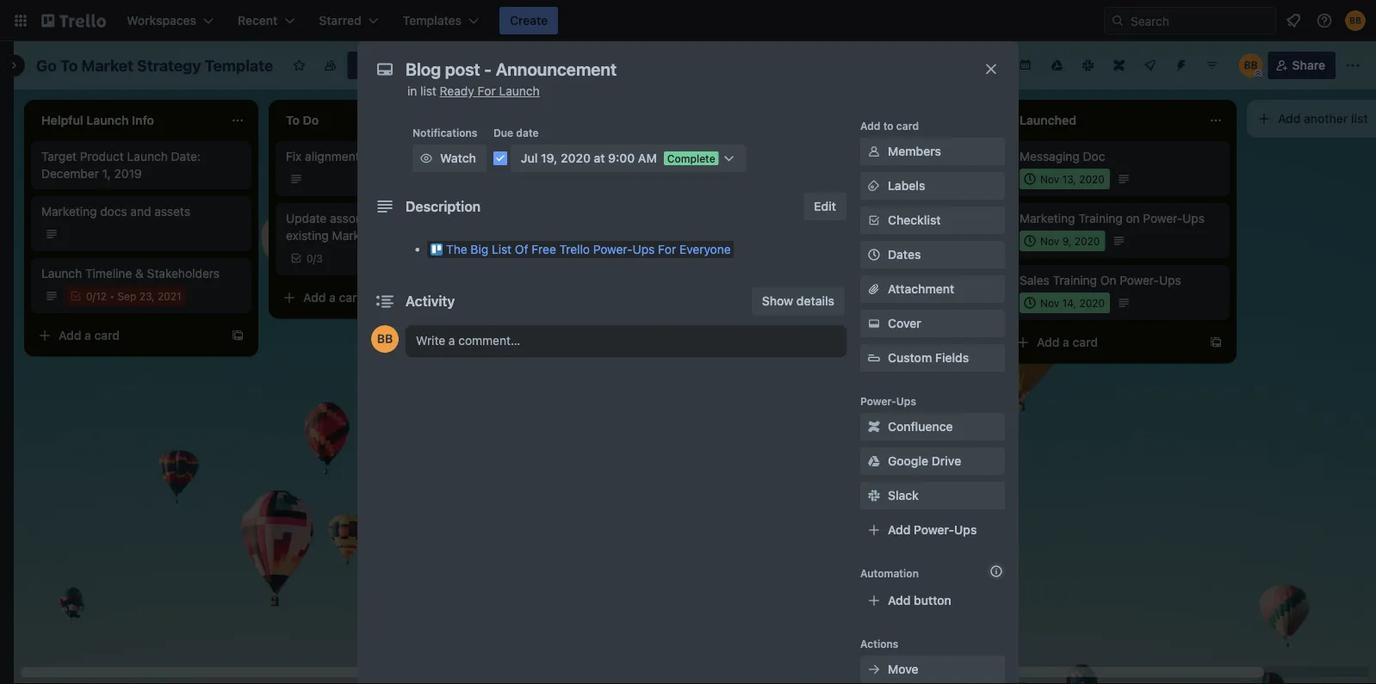 Task type: describe. For each thing, give the bounding box(es) containing it.
nov for messaging
[[1041, 173, 1060, 185]]

doc
[[1083, 149, 1106, 164]]

post
[[804, 211, 828, 226]]

create
[[510, 13, 548, 28]]

sep
[[118, 290, 136, 302]]

messaging doc
[[1020, 149, 1106, 164]]

ups inside button
[[633, 243, 655, 257]]

power ups image
[[1144, 59, 1158, 72]]

to
[[884, 120, 894, 132]]

19, for jul 19, 2020
[[813, 235, 827, 247]]

0 vertical spatial bob builder (bobbuilder40) image
[[1346, 10, 1366, 31]]

Nov 9, 2020 checkbox
[[1020, 231, 1106, 252]]

on inside marketing training on power-ups link
[[1126, 211, 1140, 226]]

0 horizontal spatial 23,
[[139, 290, 155, 302]]

add button
[[888, 594, 952, 608]]

launch timeline & stakeholders link
[[41, 265, 241, 283]]

power- down messaging doc link
[[1144, 211, 1183, 226]]

watch
[[440, 151, 476, 165]]

dates button
[[861, 241, 1005, 269]]

marketing for marketing training on power-ups
[[1020, 211, 1075, 226]]

1,
[[102, 167, 111, 181]]

go
[[36, 56, 57, 75]]

in
[[407, 84, 417, 98]]

create from template… image for sales training on power-ups
[[1209, 336, 1223, 350]]

show
[[762, 294, 794, 308]]

custom fields button
[[861, 350, 1005, 367]]

add a card for launch timeline & stakeholders
[[59, 329, 120, 343]]

description
[[406, 199, 481, 215]]

sm image for checklist
[[866, 212, 883, 229]]

update assorted references on existing marketing pages
[[286, 211, 458, 243]]

2020 for nov 13, 2020
[[1080, 173, 1105, 185]]

watch button
[[413, 145, 487, 172]]

sm image for labels
[[866, 177, 883, 195]]

share
[[1293, 58, 1326, 72]]

everyone
[[680, 243, 731, 257]]

labels link
[[861, 172, 1005, 200]]

1
[[909, 583, 914, 595]]

nov 13, 2020
[[1041, 173, 1105, 185]]

gather customer quotes/testimonials link
[[531, 148, 731, 183]]

edit button
[[804, 193, 847, 221]]

app
[[791, 274, 813, 288]]

google
[[888, 454, 929, 469]]

docs
[[100, 205, 127, 219]]

product
[[80, 149, 124, 164]]

members link
[[861, 138, 1005, 165]]

gather customer quotes/testimonials
[[531, 149, 639, 181]]

update assorted references on existing marketing pages link
[[286, 210, 486, 245]]

automation
[[861, 568, 919, 580]]

0 horizontal spatial for
[[478, 84, 496, 98]]

card down update assorted references on existing marketing pages
[[339, 291, 364, 305]]

a for sales training on power-ups
[[1063, 336, 1070, 350]]

star or unstar board image
[[292, 59, 306, 72]]

/ for 3
[[313, 252, 316, 264]]

2020 for nov 14, 2020
[[1080, 297, 1105, 309]]

the
[[446, 243, 467, 257]]

newsletter
[[808, 560, 868, 574]]

calendar power-up image
[[1019, 58, 1033, 72]]

members
[[888, 144, 942, 159]]

attachment button
[[861, 276, 1005, 303]]

0 for 0 / 3
[[307, 252, 313, 264]]

social promotion
[[775, 149, 869, 164]]

jul for jul 19, 2020
[[796, 235, 810, 247]]

jul for jul 19, 2020 at 9:00 am
[[521, 151, 538, 165]]

add power-ups link
[[861, 517, 1005, 544]]

training for sales
[[1053, 274, 1098, 288]]

marketing for marketing docs and assets
[[41, 205, 97, 219]]

14,
[[1063, 297, 1077, 309]]

19, for jul 19, 2020 at 9:00 am
[[541, 151, 558, 165]]

show details link
[[752, 288, 845, 315]]

Search field
[[1125, 8, 1276, 34]]

0 horizontal spatial list
[[420, 84, 437, 98]]

power- inside button
[[593, 243, 633, 257]]

•
[[110, 290, 115, 302]]

due date
[[494, 127, 539, 139]]

email
[[775, 560, 805, 574]]

switch to… image
[[12, 12, 29, 29]]

at
[[594, 151, 605, 165]]

power- up confluence
[[861, 395, 897, 407]]

in list ready for launch
[[407, 84, 540, 98]]

card down • at the top left
[[94, 329, 120, 343]]

nov 9, 2020
[[1041, 235, 1100, 247]]

marketing training on power-ups link
[[1020, 210, 1220, 227]]

power- down slack
[[914, 523, 955, 538]]

add a card for sales training on power-ups
[[1037, 336, 1098, 350]]

add button button
[[861, 588, 1005, 615]]

2020 for nov 9, 2020
[[1075, 235, 1100, 247]]

card right to on the right of the page
[[897, 120, 919, 132]]

the big list of free trello power-ups for everyone button
[[426, 240, 735, 259]]

target product launch date: december 1, 2019 link
[[41, 148, 241, 183]]

cover
[[888, 317, 922, 331]]

pages
[[391, 229, 425, 243]]

1 horizontal spatial add a card
[[303, 291, 364, 305]]

workspace visible image
[[323, 59, 337, 72]]

jul 19, 2020
[[796, 235, 856, 247]]

customize views image
[[430, 57, 447, 74]]

attachment
[[888, 282, 955, 296]]

announcement inside in-app announcement link
[[816, 274, 901, 288]]

card down nov 14, 2020
[[1073, 336, 1098, 350]]

board
[[377, 58, 411, 72]]

mark due date as complete image
[[494, 152, 507, 165]]

sm image for watch
[[418, 150, 435, 167]]

and
[[130, 205, 151, 219]]

add to card
[[861, 120, 919, 132]]

2020 for jul 23, 2020
[[831, 297, 857, 309]]

launch inside launch timeline & stakeholders link
[[41, 267, 82, 281]]

Board name text field
[[28, 52, 282, 79]]

december
[[41, 167, 99, 181]]

aug 21, 2020
[[796, 173, 860, 185]]

on
[[1101, 274, 1117, 288]]

complete
[[667, 152, 716, 165]]

21,
[[818, 173, 832, 185]]

blog
[[775, 211, 800, 226]]

show menu image
[[1345, 57, 1362, 74]]

-
[[831, 211, 837, 226]]

customer
[[572, 149, 624, 164]]

in-
[[775, 274, 791, 288]]

details
[[797, 294, 835, 308]]



Task type: vqa. For each thing, say whether or not it's contained in the screenshot.


Task type: locate. For each thing, give the bounding box(es) containing it.
for left everyone
[[658, 243, 676, 257]]

nov left 13, in the right of the page
[[1041, 173, 1060, 185]]

2020 right the 9,
[[1075, 235, 1100, 247]]

on right issue
[[395, 149, 409, 164]]

0 left 12
[[86, 290, 93, 302]]

add inside 'button'
[[888, 594, 911, 608]]

1 vertical spatial nov
[[1041, 235, 1060, 247]]

nov inside nov 9, 2020 checkbox
[[1041, 235, 1060, 247]]

add another list
[[1278, 112, 1369, 126]]

cover link
[[861, 310, 1005, 338]]

9:00
[[608, 151, 635, 165]]

bob builder (bobbuilder40) image
[[371, 326, 399, 353]]

1 horizontal spatial list
[[1352, 112, 1369, 126]]

1 vertical spatial bob builder (bobbuilder40) image
[[1239, 53, 1263, 78]]

email newsletter
[[775, 560, 868, 574]]

sm image inside watch button
[[418, 150, 435, 167]]

2020 for jul 19, 2020 at 9:00 am
[[561, 151, 591, 165]]

Nov 13, 2020 checkbox
[[1020, 169, 1110, 190]]

on for references
[[444, 211, 458, 226]]

blog post - announcement link
[[775, 210, 975, 227]]

0 horizontal spatial bob builder (bobbuilder40) image
[[1239, 53, 1263, 78]]

0 horizontal spatial /
[[93, 290, 96, 302]]

2 nov from the top
[[1041, 235, 1060, 247]]

1 horizontal spatial 19,
[[813, 235, 827, 247]]

a for launch timeline & stakeholders
[[85, 329, 91, 343]]

messaging doc link
[[1020, 148, 1220, 165]]

on down messaging doc link
[[1126, 211, 1140, 226]]

0 horizontal spatial add a card
[[59, 329, 120, 343]]

marketing docs and assets link
[[41, 203, 241, 221]]

sales training on power-ups
[[1020, 274, 1182, 288]]

jul 19, 2020 at 9:00 am
[[521, 151, 657, 165]]

training up nov 14, 2020
[[1053, 274, 1098, 288]]

nov for marketing
[[1041, 235, 1060, 247]]

1 horizontal spatial bob builder (bobbuilder40) image
[[1346, 10, 1366, 31]]

nov 14, 2020
[[1041, 297, 1105, 309]]

assorted
[[330, 211, 379, 226]]

notifications
[[413, 127, 478, 139]]

sm image for move
[[866, 662, 883, 679]]

free
[[532, 243, 556, 257]]

1 vertical spatial for
[[658, 243, 676, 257]]

market
[[81, 56, 133, 75]]

open information menu image
[[1316, 12, 1334, 29]]

stakeholders
[[147, 267, 220, 281]]

sm image inside members link
[[866, 143, 883, 160]]

Write a comment text field
[[406, 326, 847, 357]]

primary element
[[0, 0, 1377, 41]]

in-app announcement
[[775, 274, 901, 288]]

go to market strategy template
[[36, 56, 273, 75]]

0 horizontal spatial 19,
[[541, 151, 558, 165]]

nov left the 9,
[[1041, 235, 1060, 247]]

sm image for google drive
[[866, 453, 883, 470]]

Jul 19, 2020 checkbox
[[775, 231, 861, 252]]

launch up 2019
[[127, 149, 168, 164]]

of
[[515, 243, 528, 257]]

trello
[[560, 243, 590, 257]]

1 horizontal spatial marketing
[[332, 229, 388, 243]]

0 vertical spatial 0
[[307, 252, 313, 264]]

1 sm image from the top
[[866, 419, 883, 436]]

1 horizontal spatial create from template… image
[[1209, 336, 1223, 350]]

a
[[329, 291, 336, 305], [85, 329, 91, 343], [1063, 336, 1070, 350]]

1 vertical spatial launch
[[127, 149, 168, 164]]

edit
[[814, 199, 836, 214]]

1 horizontal spatial a
[[329, 291, 336, 305]]

labels
[[888, 179, 926, 193]]

update
[[286, 211, 327, 226]]

list inside add another list button
[[1352, 112, 1369, 126]]

nov left "14,"
[[1041, 297, 1060, 309]]

23, inside option
[[813, 297, 829, 309]]

a down update assorted references on existing marketing pages
[[329, 291, 336, 305]]

date
[[516, 127, 539, 139]]

0 horizontal spatial launch
[[41, 267, 82, 281]]

9,
[[1063, 235, 1072, 247]]

2 horizontal spatial launch
[[499, 84, 540, 98]]

checklist link
[[861, 207, 1005, 234]]

1 horizontal spatial add a card button
[[276, 284, 469, 312]]

bob builder (bobbuilder40) image
[[1346, 10, 1366, 31], [1239, 53, 1263, 78]]

1 vertical spatial training
[[1053, 274, 1098, 288]]

add a card button down sep
[[31, 322, 224, 350]]

fix
[[286, 149, 302, 164]]

2020 up quotes/testimonials
[[561, 151, 591, 165]]

0 horizontal spatial a
[[85, 329, 91, 343]]

actions
[[861, 638, 899, 650]]

marketing down assorted
[[332, 229, 388, 243]]

add a card down 3
[[303, 291, 364, 305]]

button
[[914, 594, 952, 608]]

announcement up jul 23, 2020
[[816, 274, 901, 288]]

sm image inside checklist link
[[866, 212, 883, 229]]

sm image right -
[[866, 212, 883, 229]]

on
[[395, 149, 409, 164], [444, 211, 458, 226], [1126, 211, 1140, 226]]

training
[[1079, 211, 1123, 226], [1053, 274, 1098, 288]]

marketing down december
[[41, 205, 97, 219]]

1 vertical spatial /
[[93, 290, 96, 302]]

power- right "on"
[[1120, 274, 1160, 288]]

3 nov from the top
[[1041, 297, 1060, 309]]

for
[[478, 84, 496, 98], [658, 243, 676, 257]]

the big list of free trello power-ups for everyone link
[[426, 240, 735, 259]]

google drive
[[888, 454, 962, 469]]

1 horizontal spatial 0
[[307, 252, 313, 264]]

add a card button for sales training on power-ups
[[1010, 329, 1203, 357]]

references
[[382, 211, 441, 226]]

list right in in the left of the page
[[420, 84, 437, 98]]

sm image down social promotion link
[[866, 177, 883, 195]]

dates
[[888, 248, 921, 262]]

Aug 21, 2020 checkbox
[[775, 169, 865, 190]]

announcement inside blog post - announcement link
[[840, 211, 924, 226]]

add a card button down nov 14, 2020
[[1010, 329, 1203, 357]]

sm image for confluence
[[866, 419, 883, 436]]

1 horizontal spatial on
[[444, 211, 458, 226]]

for right ready
[[478, 84, 496, 98]]

training for marketing
[[1079, 211, 1123, 226]]

0 notifications image
[[1284, 10, 1304, 31]]

create button
[[500, 7, 558, 34]]

alignment
[[305, 149, 360, 164]]

2020 right "14,"
[[1080, 297, 1105, 309]]

/
[[313, 252, 316, 264], [93, 290, 96, 302]]

jul
[[521, 151, 538, 165], [796, 235, 810, 247], [796, 297, 810, 309]]

ready for launch link
[[440, 84, 540, 98]]

add
[[1278, 112, 1301, 126], [861, 120, 881, 132], [303, 291, 326, 305], [59, 329, 81, 343], [1037, 336, 1060, 350], [888, 523, 911, 538], [888, 594, 911, 608]]

jul down post
[[796, 235, 810, 247]]

list
[[492, 243, 512, 257]]

sm image inside cover link
[[866, 315, 883, 333]]

0 horizontal spatial on
[[395, 149, 409, 164]]

create from template… image
[[231, 329, 245, 343], [1209, 336, 1223, 350]]

0 vertical spatial training
[[1079, 211, 1123, 226]]

19, up quotes/testimonials
[[541, 151, 558, 165]]

2 horizontal spatial marketing
[[1020, 211, 1075, 226]]

marketing up nov 9, 2020 checkbox at the right top
[[1020, 211, 1075, 226]]

sm image down actions
[[866, 662, 883, 679]]

board link
[[348, 52, 421, 79]]

0 vertical spatial /
[[313, 252, 316, 264]]

announcement down labels at the right top of the page
[[840, 211, 924, 226]]

add a card down "14,"
[[1037, 336, 1098, 350]]

slack
[[888, 489, 919, 503]]

0 vertical spatial sm image
[[866, 419, 883, 436]]

sm image inside labels link
[[866, 177, 883, 195]]

sm image down add to card
[[866, 143, 883, 160]]

another
[[1304, 112, 1349, 126]]

jul inside checkbox
[[796, 235, 810, 247]]

sm image for cover
[[866, 315, 883, 333]]

sm image
[[866, 143, 883, 160], [418, 150, 435, 167], [866, 177, 883, 195], [866, 212, 883, 229], [866, 315, 883, 333], [866, 488, 883, 505]]

launch
[[499, 84, 540, 98], [127, 149, 168, 164], [41, 267, 82, 281]]

Mark due date as complete checkbox
[[494, 152, 507, 165]]

add another list button
[[1247, 100, 1377, 138]]

sm image left cover
[[866, 315, 883, 333]]

assets
[[154, 205, 190, 219]]

nov
[[1041, 173, 1060, 185], [1041, 235, 1060, 247], [1041, 297, 1060, 309]]

0 for 0 / 12 • sep 23, 2021
[[86, 290, 93, 302]]

0 vertical spatial for
[[478, 84, 496, 98]]

ups
[[1183, 211, 1205, 226], [633, 243, 655, 257], [1160, 274, 1182, 288], [897, 395, 917, 407], [955, 523, 977, 538]]

existing
[[286, 229, 329, 243]]

launch inside target product launch date: december 1, 2019
[[127, 149, 168, 164]]

0 horizontal spatial create from template… image
[[231, 329, 245, 343]]

quotes/testimonials
[[531, 167, 639, 181]]

launch up due date
[[499, 84, 540, 98]]

jul 23, 2020
[[796, 297, 857, 309]]

on for issue
[[395, 149, 409, 164]]

2020 down in-app announcement
[[831, 297, 857, 309]]

sm image left slack
[[866, 488, 883, 505]]

bob builder (bobbuilder40) image right the open information menu icon
[[1346, 10, 1366, 31]]

sm image left the watch
[[418, 150, 435, 167]]

bob builder (bobbuilder40) image left share button
[[1239, 53, 1263, 78]]

nov inside nov 14, 2020 option
[[1041, 297, 1060, 309]]

19,
[[541, 151, 558, 165], [813, 235, 827, 247]]

12
[[96, 290, 107, 302]]

on inside update assorted references on existing marketing pages
[[444, 211, 458, 226]]

sm image for members
[[866, 143, 883, 160]]

sm image down the power-ups
[[866, 419, 883, 436]]

3 sm image from the top
[[866, 662, 883, 679]]

/pricing
[[412, 149, 454, 164]]

2 vertical spatial sm image
[[866, 662, 883, 679]]

0 horizontal spatial marketing
[[41, 205, 97, 219]]

0 horizontal spatial 0
[[86, 290, 93, 302]]

1 horizontal spatial for
[[658, 243, 676, 257]]

social promotion link
[[775, 148, 975, 165]]

sm image left google
[[866, 453, 883, 470]]

2020 right 13, in the right of the page
[[1080, 173, 1105, 185]]

0 vertical spatial nov
[[1041, 173, 1060, 185]]

1 horizontal spatial 23,
[[813, 297, 829, 309]]

0 left 3
[[307, 252, 313, 264]]

0
[[307, 252, 313, 264], [86, 290, 93, 302]]

marketing
[[41, 205, 97, 219], [1020, 211, 1075, 226], [332, 229, 388, 243]]

0 vertical spatial announcement
[[840, 211, 924, 226]]

checklist
[[888, 213, 941, 227]]

sm image
[[866, 419, 883, 436], [866, 453, 883, 470], [866, 662, 883, 679]]

None text field
[[397, 53, 966, 84]]

jul down app
[[796, 297, 810, 309]]

13,
[[1063, 173, 1077, 185]]

share button
[[1269, 52, 1336, 79]]

2 sm image from the top
[[866, 453, 883, 470]]

email newsletter link
[[775, 558, 975, 575]]

fix alignment issue on /pricing link
[[286, 148, 486, 165]]

1 horizontal spatial /
[[313, 252, 316, 264]]

drive
[[932, 454, 962, 469]]

sm image for slack
[[866, 488, 883, 505]]

launch left timeline
[[41, 267, 82, 281]]

strategy
[[137, 56, 201, 75]]

Jul 23, 2020 checkbox
[[775, 293, 862, 314]]

1 vertical spatial list
[[1352, 112, 1369, 126]]

on inside fix alignment issue on /pricing link
[[395, 149, 409, 164]]

1 nov from the top
[[1041, 173, 1060, 185]]

add a card down 12
[[59, 329, 120, 343]]

2 vertical spatial launch
[[41, 267, 82, 281]]

Nov 14, 2020 checkbox
[[1020, 293, 1110, 314]]

sm image inside move link
[[866, 662, 883, 679]]

/ down existing
[[313, 252, 316, 264]]

marketing docs and assets
[[41, 205, 190, 219]]

template
[[205, 56, 273, 75]]

0 vertical spatial list
[[420, 84, 437, 98]]

jul inside option
[[796, 297, 810, 309]]

/ for 12
[[93, 290, 96, 302]]

2 vertical spatial jul
[[796, 297, 810, 309]]

due
[[494, 127, 514, 139]]

1 vertical spatial sm image
[[866, 453, 883, 470]]

2 horizontal spatial on
[[1126, 211, 1140, 226]]

aug
[[796, 173, 815, 185]]

2020 for aug 21, 2020
[[835, 173, 860, 185]]

1 horizontal spatial launch
[[127, 149, 168, 164]]

custom
[[888, 351, 932, 365]]

1 vertical spatial 0
[[86, 290, 93, 302]]

0 vertical spatial jul
[[521, 151, 538, 165]]

create from template… image for launch timeline & stakeholders
[[231, 329, 245, 343]]

a down the 0 / 12 • sep 23, 2021
[[85, 329, 91, 343]]

power-
[[1144, 211, 1183, 226], [593, 243, 633, 257], [1120, 274, 1160, 288], [861, 395, 897, 407], [914, 523, 955, 538]]

2020 right the 21,
[[835, 173, 860, 185]]

add a card button up bob builder (bobbuilder40) image
[[276, 284, 469, 312]]

power- right trello
[[593, 243, 633, 257]]

1 vertical spatial announcement
[[816, 274, 901, 288]]

2 vertical spatial nov
[[1041, 297, 1060, 309]]

2 horizontal spatial a
[[1063, 336, 1070, 350]]

list right the another
[[1352, 112, 1369, 126]]

nov inside nov 13, 2020 checkbox
[[1041, 173, 1060, 185]]

a down nov 14, 2020 option in the top right of the page
[[1063, 336, 1070, 350]]

on up the at the left of the page
[[444, 211, 458, 226]]

2 horizontal spatial add a card
[[1037, 336, 1098, 350]]

jul down date
[[521, 151, 538, 165]]

blog post - announcement
[[775, 211, 924, 226]]

fix alignment issue on /pricing
[[286, 149, 454, 164]]

0 horizontal spatial add a card button
[[31, 322, 224, 350]]

1 vertical spatial 19,
[[813, 235, 827, 247]]

add a card button for launch timeline & stakeholders
[[31, 322, 224, 350]]

jul for jul 23, 2020
[[796, 297, 810, 309]]

/ left • at the top left
[[93, 290, 96, 302]]

for inside button
[[658, 243, 676, 257]]

19, inside checkbox
[[813, 235, 827, 247]]

search image
[[1111, 14, 1125, 28]]

add power-ups
[[888, 523, 977, 538]]

2020 down blog post - announcement
[[830, 235, 856, 247]]

0 vertical spatial 19,
[[541, 151, 558, 165]]

sales
[[1020, 274, 1050, 288]]

nov for sales
[[1041, 297, 1060, 309]]

1 vertical spatial jul
[[796, 235, 810, 247]]

0 vertical spatial launch
[[499, 84, 540, 98]]

2019
[[114, 167, 142, 181]]

training up nov 9, 2020
[[1079, 211, 1123, 226]]

marketing inside update assorted references on existing marketing pages
[[332, 229, 388, 243]]

2 horizontal spatial add a card button
[[1010, 329, 1203, 357]]

19, down post
[[813, 235, 827, 247]]

2020 for jul 19, 2020
[[830, 235, 856, 247]]



